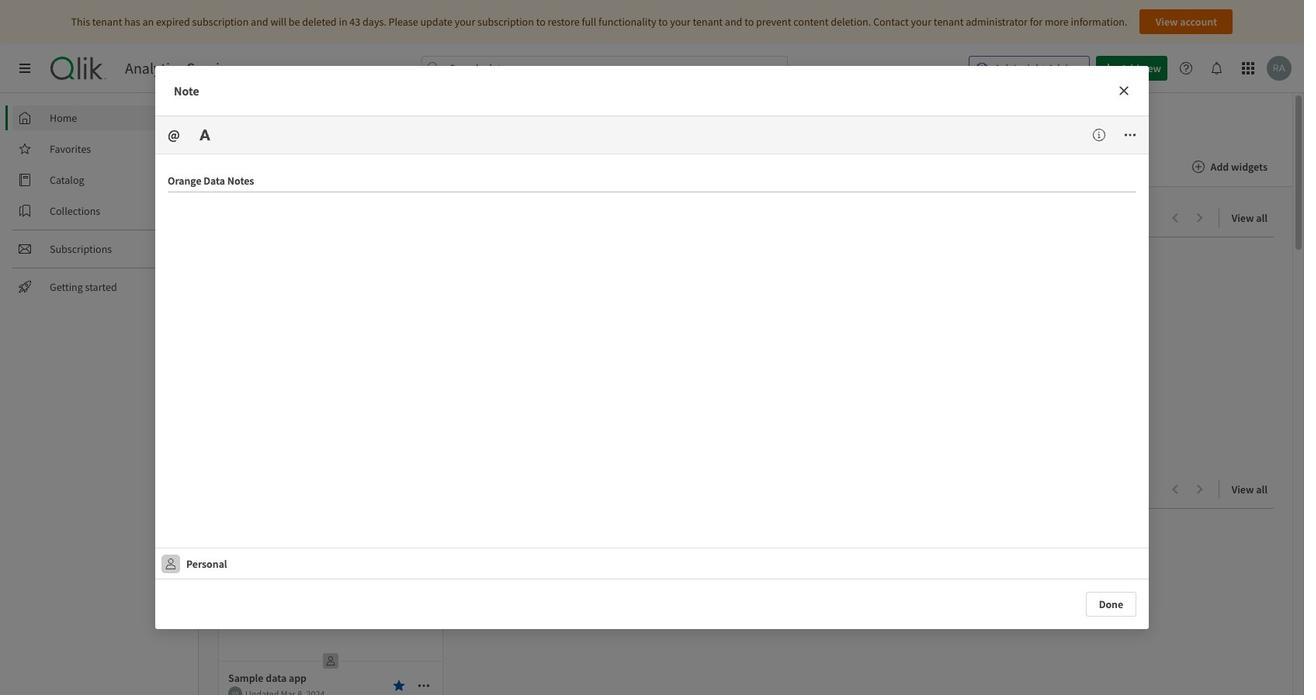 Task type: describe. For each thing, give the bounding box(es) containing it.
details image
[[1093, 129, 1106, 141]]

ruby anderson element
[[228, 687, 242, 696]]

analytics services element
[[125, 59, 241, 78]]

toggle formatting image
[[199, 129, 211, 141]]

navigation pane element
[[0, 99, 198, 306]]



Task type: locate. For each thing, give the bounding box(es) containing it.
close sidebar menu image
[[19, 62, 31, 75]]

unfavorite image
[[393, 680, 405, 693]]

close image
[[1118, 85, 1130, 97]]

tab list
[[219, 149, 285, 186]]

Note title text field
[[168, 167, 1137, 193]]

dialog
[[155, 66, 1149, 630]]

insert mention element
[[161, 123, 192, 148]]

ruby anderson image
[[228, 687, 242, 696]]



Task type: vqa. For each thing, say whether or not it's contained in the screenshot.
the right "tooltip"
no



